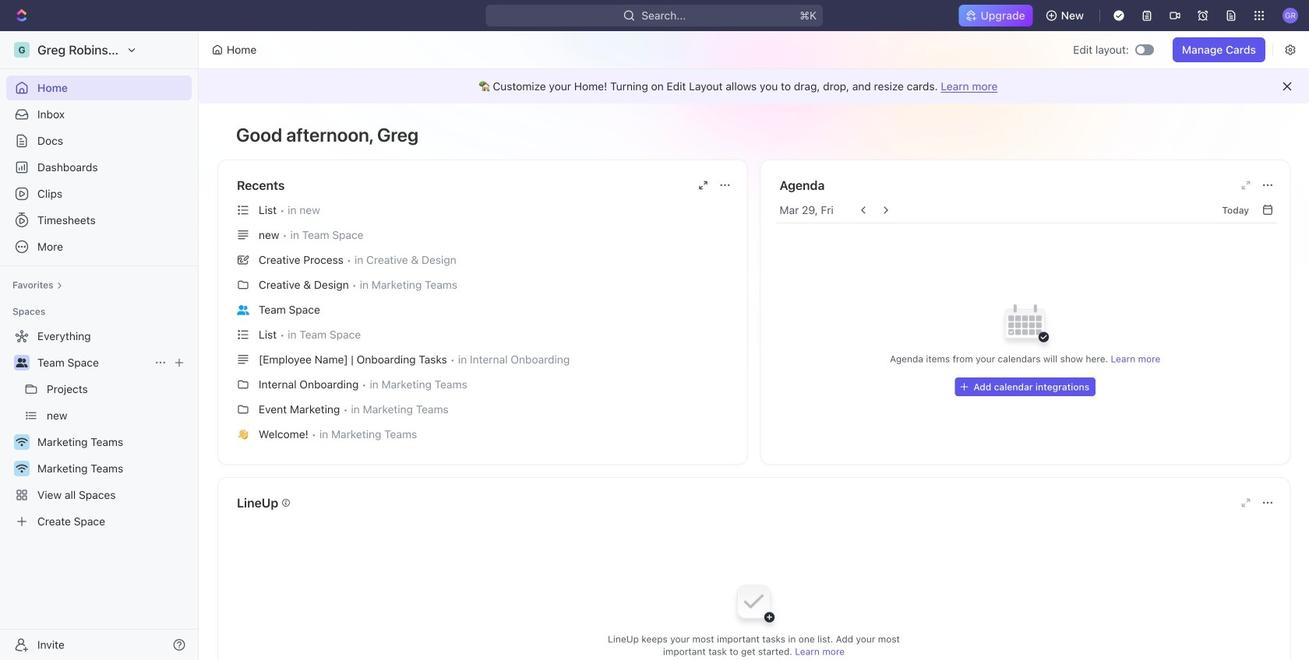 Task type: locate. For each thing, give the bounding box(es) containing it.
tree
[[6, 324, 192, 535]]

tree inside sidebar navigation
[[6, 324, 192, 535]]

user group image
[[16, 358, 28, 368]]

wifi image
[[16, 438, 28, 447]]

alert
[[199, 69, 1309, 104]]



Task type: describe. For each thing, give the bounding box(es) containing it.
wifi image
[[16, 464, 28, 474]]

sidebar navigation
[[0, 31, 202, 661]]

user group image
[[237, 305, 249, 315]]

greg robinson's workspace, , element
[[14, 42, 30, 58]]



Task type: vqa. For each thing, say whether or not it's contained in the screenshot.
Once those ClickApps are added, you can populate the following fields for all project tasks and milestones:
no



